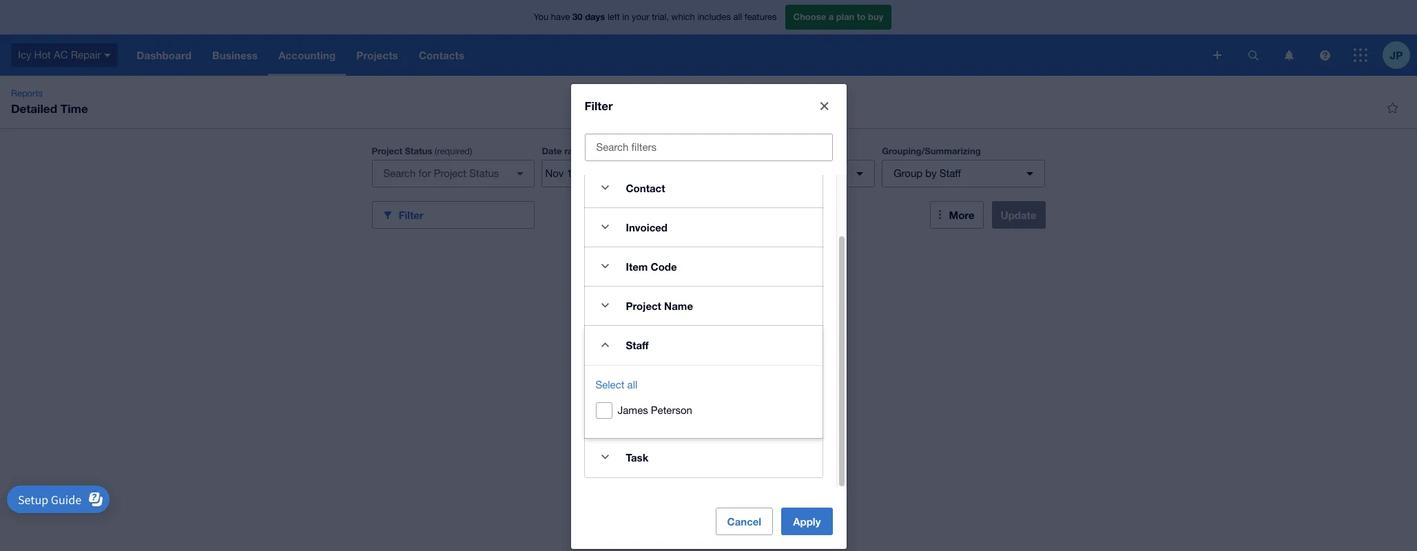 Task type: describe. For each thing, give the bounding box(es) containing it.
trial,
[[652, 12, 669, 22]]

code
[[651, 260, 677, 273]]

group by staff button
[[882, 160, 1046, 187]]

hot
[[34, 49, 51, 60]]

apply
[[793, 515, 821, 528]]

icy hot ac repair button
[[0, 34, 126, 76]]

james peterson
[[618, 404, 693, 416]]

grouping/summarizing
[[882, 145, 981, 156]]

by
[[926, 167, 937, 179]]

in
[[623, 12, 630, 22]]

project for project name
[[626, 299, 662, 312]]

filter button
[[372, 201, 535, 229]]

(
[[435, 146, 437, 156]]

collapse image
[[592, 331, 619, 359]]

jp button
[[1383, 34, 1418, 76]]

)
[[470, 146, 472, 156]]

icy
[[18, 49, 31, 60]]

Select start date field
[[543, 161, 610, 187]]

jp
[[1391, 49, 1403, 61]]

project name
[[626, 299, 693, 312]]

james
[[618, 404, 648, 416]]

navigation inside jp banner
[[126, 34, 1204, 76]]

project status ( required )
[[372, 145, 472, 156]]

includes
[[698, 12, 731, 22]]

to
[[857, 11, 866, 22]]

filter dialog
[[571, 84, 847, 549]]

staff inside filter dialog
[[626, 339, 649, 351]]

select
[[596, 379, 625, 390]]

Search filters field
[[586, 134, 832, 160]]

all inside button
[[628, 379, 638, 390]]

project for project status ( required )
[[372, 145, 403, 156]]

reports detailed time
[[11, 88, 88, 116]]

features
[[745, 12, 777, 22]]

svg image inside icy hot ac repair popup button
[[104, 54, 111, 57]]

which
[[672, 12, 695, 22]]

more
[[950, 209, 975, 221]]

more button
[[930, 201, 984, 229]]

cancel button
[[716, 508, 774, 535]]

all inside you have 30 days left in your trial, which includes all features
[[734, 12, 742, 22]]

time
[[60, 101, 88, 116]]

filter inside button
[[399, 208, 424, 221]]

buy
[[869, 11, 884, 22]]

you have 30 days left in your trial, which includes all features
[[534, 11, 777, 22]]

item
[[626, 260, 648, 273]]



Task type: locate. For each thing, give the bounding box(es) containing it.
3 expand image from the top
[[592, 253, 619, 280]]

expand image for invoiced
[[592, 213, 619, 241]]

expand image for task
[[592, 444, 619, 471]]

30
[[573, 11, 583, 22]]

you
[[534, 12, 549, 22]]

expand image
[[592, 174, 619, 202], [592, 213, 619, 241], [592, 253, 619, 280], [592, 444, 619, 471]]

update button
[[992, 201, 1046, 229]]

expand image left task
[[592, 444, 619, 471]]

date
[[542, 145, 562, 156]]

item code
[[626, 260, 677, 273]]

contact
[[626, 182, 665, 194]]

1 horizontal spatial svg image
[[1354, 48, 1368, 62]]

2 expand image from the top
[[592, 213, 619, 241]]

expand image left item
[[592, 253, 619, 280]]

group by staff
[[894, 167, 962, 179]]

0 vertical spatial project
[[372, 145, 403, 156]]

1 horizontal spatial staff
[[940, 167, 962, 179]]

month
[[613, 146, 639, 156]]

detailed
[[11, 101, 57, 116]]

4 expand image from the top
[[592, 444, 619, 471]]

update
[[1001, 209, 1037, 221]]

group
[[894, 167, 923, 179]]

repair
[[71, 49, 101, 60]]

icy hot ac repair
[[18, 49, 101, 60]]

invoiced
[[626, 221, 668, 233]]

expand image
[[592, 292, 619, 319]]

reports
[[11, 88, 43, 99]]

all
[[734, 12, 742, 22], [628, 379, 638, 390]]

project
[[372, 145, 403, 156], [626, 299, 662, 312]]

days
[[585, 11, 605, 22]]

select all
[[596, 379, 638, 390]]

all left features
[[734, 12, 742, 22]]

navigation
[[126, 34, 1204, 76]]

choose
[[794, 11, 827, 22]]

staff inside popup button
[[940, 167, 962, 179]]

0 horizontal spatial all
[[628, 379, 638, 390]]

1 horizontal spatial all
[[734, 12, 742, 22]]

1 vertical spatial all
[[628, 379, 638, 390]]

project left status
[[372, 145, 403, 156]]

expand image for contact
[[592, 174, 619, 202]]

filter up this
[[585, 98, 613, 113]]

close image
[[811, 92, 838, 120]]

0 horizontal spatial project
[[372, 145, 403, 156]]

0 horizontal spatial filter
[[399, 208, 424, 221]]

expand image for item code
[[592, 253, 619, 280]]

svg image
[[1249, 50, 1259, 60], [1285, 50, 1294, 60], [1320, 50, 1331, 60], [104, 54, 111, 57]]

expand image down this
[[592, 174, 619, 202]]

range
[[565, 145, 589, 156]]

have
[[551, 12, 570, 22]]

ac
[[54, 49, 68, 60]]

this
[[594, 146, 611, 156]]

0 vertical spatial filter
[[585, 98, 613, 113]]

staff
[[940, 167, 962, 179], [626, 339, 649, 351]]

expand image left "invoiced"
[[592, 213, 619, 241]]

a
[[829, 11, 834, 22]]

1 vertical spatial staff
[[626, 339, 649, 351]]

0 vertical spatial staff
[[940, 167, 962, 179]]

plan
[[837, 11, 855, 22]]

1 horizontal spatial project
[[626, 299, 662, 312]]

status
[[405, 145, 432, 156]]

reports link
[[6, 87, 48, 101]]

staff right by at the right
[[940, 167, 962, 179]]

all right select
[[628, 379, 638, 390]]

svg image
[[1354, 48, 1368, 62], [1214, 51, 1222, 59]]

project left name
[[626, 299, 662, 312]]

required
[[437, 146, 470, 156]]

cancel
[[728, 515, 762, 528]]

filter
[[585, 98, 613, 113], [399, 208, 424, 221]]

peterson
[[651, 404, 693, 416]]

date range this month
[[542, 145, 639, 156]]

0 horizontal spatial staff
[[626, 339, 649, 351]]

jp banner
[[0, 0, 1418, 76]]

choose a plan to buy
[[794, 11, 884, 22]]

0 horizontal spatial svg image
[[1214, 51, 1222, 59]]

1 vertical spatial project
[[626, 299, 662, 312]]

Select end date field
[[611, 161, 678, 187]]

1 vertical spatial filter
[[399, 208, 424, 221]]

project inside filter dialog
[[626, 299, 662, 312]]

staff right collapse image
[[626, 339, 649, 351]]

filter down status
[[399, 208, 424, 221]]

1 horizontal spatial filter
[[585, 98, 613, 113]]

1 expand image from the top
[[592, 174, 619, 202]]

apply button
[[782, 508, 833, 535]]

name
[[664, 299, 693, 312]]

filter inside dialog
[[585, 98, 613, 113]]

your
[[632, 12, 650, 22]]

0 vertical spatial all
[[734, 12, 742, 22]]

left
[[608, 12, 620, 22]]

task
[[626, 451, 649, 464]]

select all button
[[596, 377, 638, 393]]



Task type: vqa. For each thing, say whether or not it's contained in the screenshot.
2nd 3 from left
no



